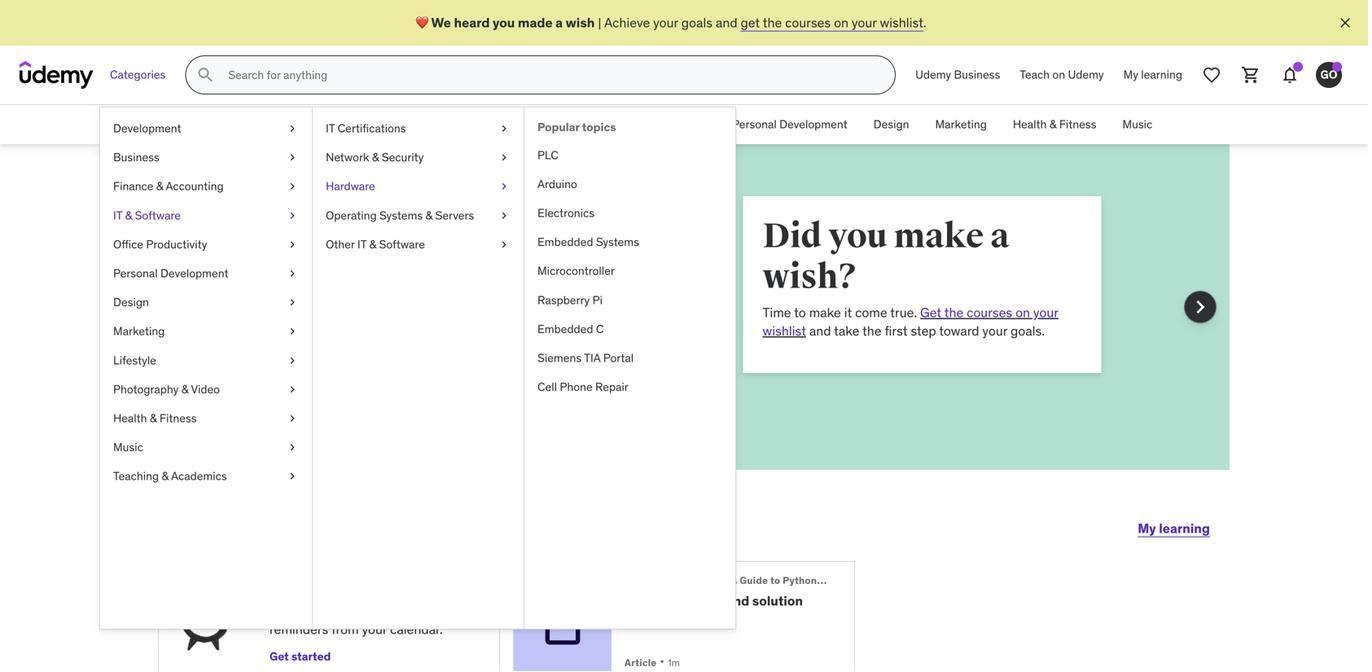 Task type: locate. For each thing, give the bounding box(es) containing it.
marketing for lifestyle
[[113, 324, 165, 339]]

1 horizontal spatial finance & accounting link
[[369, 105, 506, 144]]

development for lifestyle
[[160, 266, 229, 281]]

finance & accounting down development link
[[113, 179, 224, 194]]

•
[[660, 653, 665, 670]]

make inside did you make a wish?
[[761, 215, 851, 257]]

first
[[752, 322, 775, 339]]

you left made
[[493, 14, 515, 31]]

finance
[[382, 117, 422, 132], [113, 179, 154, 194]]

and inside carousel element
[[677, 322, 698, 339]]

embedded down raspberry
[[538, 322, 593, 336]]

1 vertical spatial learning
[[1159, 520, 1210, 537]]

1 horizontal spatial music link
[[1110, 105, 1166, 144]]

courses
[[785, 14, 831, 31], [834, 304, 880, 321]]

teach
[[1020, 67, 1050, 82]]

1 vertical spatial personal development
[[113, 266, 229, 281]]

wish
[[566, 14, 595, 31]]

1 vertical spatial systems
[[596, 235, 639, 249]]

your left goals.
[[850, 322, 875, 339]]

music link
[[1110, 105, 1166, 144], [100, 433, 312, 462]]

servers
[[435, 208, 474, 223]]

personal development link for health & fitness
[[719, 105, 861, 144]]

plc link
[[525, 141, 736, 170]]

marketing link for lifestyle
[[100, 317, 312, 346]]

health & fitness down "teach on udemy" link
[[1013, 117, 1097, 132]]

design for lifestyle
[[113, 295, 149, 310]]

start
[[225, 508, 288, 542]]

1 vertical spatial personal
[[113, 266, 158, 281]]

1 horizontal spatial it & software
[[519, 117, 586, 132]]

0 vertical spatial design
[[874, 117, 909, 132]]

0 vertical spatial make
[[761, 215, 851, 257]]

2 vertical spatial software
[[379, 237, 425, 252]]

get for started
[[270, 649, 289, 664]]

0 horizontal spatial music link
[[100, 433, 312, 462]]

1 vertical spatial software
[[135, 208, 181, 223]]

raspberry
[[538, 293, 590, 307]]

1 horizontal spatial office productivity link
[[599, 105, 719, 144]]

get for the
[[788, 304, 809, 321]]

day
[[341, 603, 362, 620]]

1 vertical spatial personal development link
[[100, 259, 312, 288]]

video
[[191, 382, 220, 397]]

courses up toward
[[834, 304, 880, 321]]

0 vertical spatial office productivity link
[[599, 105, 719, 144]]

development link
[[100, 114, 312, 143]]

systems for embedded
[[596, 235, 639, 249]]

health down photography
[[113, 411, 147, 426]]

&
[[425, 117, 432, 132], [531, 117, 538, 132], [1050, 117, 1057, 132], [372, 150, 379, 165], [156, 179, 163, 194], [125, 208, 132, 223], [426, 208, 433, 223], [369, 237, 376, 252], [181, 382, 188, 397], [150, 411, 157, 426], [162, 469, 169, 484]]

categories button
[[100, 55, 175, 94]]

1 vertical spatial health & fitness
[[113, 411, 197, 426]]

udemy down .
[[916, 67, 952, 82]]

0 vertical spatial it & software
[[519, 117, 586, 132]]

wishlist up udemy business on the right of page
[[880, 14, 924, 31]]

xsmall image for lifestyle
[[286, 353, 299, 368]]

1 horizontal spatial on
[[883, 304, 898, 321]]

made
[[518, 14, 553, 31]]

1 horizontal spatial wishlist
[[880, 14, 924, 31]]

you right did
[[696, 215, 755, 257]]

wishlist image
[[1202, 65, 1222, 85]]

1 vertical spatial design
[[113, 295, 149, 310]]

0 vertical spatial you
[[493, 14, 515, 31]]

systems down hardware link
[[380, 208, 423, 223]]

systems
[[380, 208, 423, 223], [596, 235, 639, 249]]

xsmall image inside "office productivity" link
[[286, 237, 299, 252]]

and down guide
[[726, 593, 750, 609]]

0 vertical spatial personal development link
[[719, 105, 861, 144]]

get up calendar.
[[417, 603, 439, 620]]

arduino
[[538, 177, 577, 191]]

1 vertical spatial a
[[858, 215, 877, 257]]

your up goals.
[[901, 304, 926, 321]]

marketing link down udemy business link
[[922, 105, 1000, 144]]

and
[[716, 14, 738, 31], [677, 322, 698, 339], [726, 593, 750, 609]]

1 horizontal spatial to
[[662, 304, 673, 321]]

0 vertical spatial finance & accounting
[[382, 117, 493, 132]]

xsmall image
[[498, 121, 511, 137], [286, 150, 299, 166], [286, 237, 299, 252], [498, 237, 511, 252], [286, 266, 299, 281], [286, 295, 299, 310], [286, 381, 299, 397], [286, 410, 299, 426]]

1 horizontal spatial health & fitness link
[[1000, 105, 1110, 144]]

0 vertical spatial wishlist
[[880, 14, 924, 31]]

it & software link for health & fitness
[[506, 105, 599, 144]]

to inside the ultimate beginners guide to python programming 11. homework and solution
[[771, 574, 781, 587]]

1 vertical spatial office productivity link
[[100, 230, 312, 259]]

health & fitness link down "teach on udemy" link
[[1000, 105, 1110, 144]]

xsmall image for network & security
[[498, 150, 511, 166]]

1 horizontal spatial fitness
[[1060, 117, 1097, 132]]

learning for top my learning link
[[1141, 67, 1183, 82]]

0 horizontal spatial design
[[113, 295, 149, 310]]

development inside development link
[[113, 121, 181, 136]]

step
[[778, 322, 804, 339]]

0 horizontal spatial music
[[113, 440, 143, 455]]

the down come
[[730, 322, 749, 339]]

it
[[712, 304, 719, 321]]

business down development link
[[113, 150, 159, 165]]

1 vertical spatial office
[[113, 237, 143, 252]]

finance & accounting up the 'network & security' link
[[382, 117, 493, 132]]

business up network
[[310, 117, 356, 132]]

personal for lifestyle
[[113, 266, 158, 281]]

phone
[[560, 380, 593, 394]]

1 horizontal spatial design
[[874, 117, 909, 132]]

udemy
[[916, 67, 952, 82], [1068, 67, 1104, 82]]

1 horizontal spatial software
[[379, 237, 425, 252]]

design
[[874, 117, 909, 132], [113, 295, 149, 310]]

the up toward
[[812, 304, 831, 321]]

1 horizontal spatial finance
[[382, 117, 422, 132]]

0 vertical spatial software
[[540, 117, 586, 132]]

operating
[[326, 208, 377, 223]]

0 horizontal spatial design link
[[100, 288, 312, 317]]

1 vertical spatial you
[[696, 215, 755, 257]]

0 horizontal spatial marketing
[[113, 324, 165, 339]]

finance & accounting link
[[369, 105, 506, 144], [100, 172, 312, 201]]

0 vertical spatial fitness
[[1060, 117, 1097, 132]]

udemy right teach
[[1068, 67, 1104, 82]]

python
[[783, 574, 817, 587]]

get inside button
[[270, 649, 289, 664]]

close image
[[1338, 15, 1354, 31]]

you have alerts image
[[1333, 62, 1342, 72]]

0 horizontal spatial to
[[362, 578, 375, 595]]

embedded
[[538, 235, 593, 249], [538, 322, 593, 336]]

1 vertical spatial on
[[1053, 67, 1066, 82]]

wishlist down time
[[630, 322, 674, 339]]

xsmall image
[[286, 121, 299, 137], [498, 150, 511, 166], [286, 179, 299, 195], [498, 179, 511, 195], [286, 208, 299, 223], [498, 208, 511, 223], [286, 324, 299, 339], [286, 353, 299, 368], [286, 439, 299, 455], [286, 468, 299, 484]]

homework
[[643, 593, 723, 609]]

marketing down udemy business link
[[936, 117, 987, 132]]

2 vertical spatial the
[[730, 322, 749, 339]]

0 horizontal spatial systems
[[380, 208, 423, 223]]

0 vertical spatial my
[[1124, 67, 1139, 82]]

1 horizontal spatial health
[[1013, 117, 1047, 132]]

it
[[519, 117, 528, 132], [326, 121, 335, 136], [113, 208, 122, 223], [358, 237, 367, 252]]

2 vertical spatial and
[[726, 593, 750, 609]]

learning for my learning link to the bottom
[[1159, 520, 1210, 537]]

1 udemy from the left
[[916, 67, 952, 82]]

1 horizontal spatial personal
[[732, 117, 777, 132]]

1 horizontal spatial health & fitness
[[1013, 117, 1097, 132]]

0 horizontal spatial personal development link
[[100, 259, 312, 288]]

0 horizontal spatial wishlist
[[630, 322, 674, 339]]

0 horizontal spatial productivity
[[146, 237, 207, 252]]

xsmall image inside the 'network & security' link
[[498, 150, 511, 166]]

marketing for health & fitness
[[936, 117, 987, 132]]

get up and take the first step toward your goals.
[[788, 304, 809, 321]]

xsmall image inside photography & video link
[[286, 381, 299, 397]]

article
[[625, 657, 657, 669]]

xsmall image for finance & accounting
[[286, 179, 299, 195]]

the right "get"
[[763, 14, 782, 31]]

finance for health & fitness
[[382, 117, 422, 132]]

design link for health & fitness
[[861, 105, 922, 144]]

0 vertical spatial health & fitness
[[1013, 117, 1097, 132]]

xsmall image for teaching & academics
[[286, 468, 299, 484]]

xsmall image for personal development
[[286, 266, 299, 281]]

accounting
[[435, 117, 493, 132], [166, 179, 224, 194]]

1 vertical spatial it & software
[[113, 208, 181, 223]]

finance & accounting link down development link
[[100, 172, 312, 201]]

0 horizontal spatial it & software
[[113, 208, 181, 223]]

0 horizontal spatial business
[[113, 150, 159, 165]]

1 vertical spatial accounting
[[166, 179, 224, 194]]

office productivity for health & fitness
[[612, 117, 706, 132]]

0 horizontal spatial the
[[730, 322, 749, 339]]

health & fitness
[[1013, 117, 1097, 132], [113, 411, 197, 426]]

0 horizontal spatial finance
[[113, 179, 154, 194]]

fitness down photography & video in the bottom of the page
[[160, 411, 197, 426]]

2 horizontal spatial software
[[540, 117, 586, 132]]

schedule time to learn a little each day adds up. get reminders from your calendar.
[[270, 578, 443, 638]]

learn
[[378, 578, 409, 595]]

0 horizontal spatial health & fitness
[[113, 411, 197, 426]]

electronics link
[[525, 199, 736, 228]]

software
[[540, 117, 586, 132], [135, 208, 181, 223], [379, 237, 425, 252]]

get inside get the courses on your wishlist
[[788, 304, 809, 321]]

let's start learning, gary
[[158, 508, 482, 542]]

xsmall image for office productivity
[[286, 237, 299, 252]]

0 horizontal spatial finance & accounting link
[[100, 172, 312, 201]]

health & fitness link down the video
[[100, 404, 312, 433]]

fitness down "teach on udemy" link
[[1060, 117, 1097, 132]]

photography
[[113, 382, 179, 397]]

and left "get"
[[716, 14, 738, 31]]

next image
[[1188, 294, 1214, 320]]

1 horizontal spatial design link
[[861, 105, 922, 144]]

embedded down the electronics
[[538, 235, 593, 249]]

2 horizontal spatial get
[[788, 304, 809, 321]]

0 horizontal spatial personal development
[[113, 266, 229, 281]]

office
[[612, 117, 642, 132], [113, 237, 143, 252]]

1 horizontal spatial office
[[612, 117, 642, 132]]

1 vertical spatial it & software link
[[100, 201, 312, 230]]

software for health & fitness
[[540, 117, 586, 132]]

2 horizontal spatial the
[[812, 304, 831, 321]]

1 horizontal spatial systems
[[596, 235, 639, 249]]

network
[[326, 150, 369, 165]]

fitness
[[1060, 117, 1097, 132], [160, 411, 197, 426]]

1 vertical spatial marketing
[[113, 324, 165, 339]]

0 horizontal spatial you
[[493, 14, 515, 31]]

did you make a wish?
[[630, 215, 877, 298]]

wishlist
[[880, 14, 924, 31], [630, 322, 674, 339]]

personal development link for lifestyle
[[100, 259, 312, 288]]

get left started
[[270, 649, 289, 664]]

c
[[596, 322, 604, 336]]

it certifications link
[[313, 114, 524, 143]]

courses right "get"
[[785, 14, 831, 31]]

each
[[310, 603, 338, 620]]

0 vertical spatial embedded
[[538, 235, 593, 249]]

xsmall image for business
[[286, 150, 299, 166]]

tia
[[584, 351, 601, 365]]

1 vertical spatial the
[[812, 304, 831, 321]]

fitness for right health & fitness link
[[1060, 117, 1097, 132]]

your left .
[[852, 14, 877, 31]]

0 vertical spatial accounting
[[435, 117, 493, 132]]

finance & accounting link up the security
[[369, 105, 506, 144]]

marketing up lifestyle
[[113, 324, 165, 339]]

plc
[[538, 148, 559, 162]]

0 horizontal spatial courses
[[785, 14, 831, 31]]

your down adds
[[362, 621, 387, 638]]

xsmall image inside lifestyle link
[[286, 353, 299, 368]]

make for to
[[677, 304, 709, 321]]

accounting for health & fitness
[[435, 117, 493, 132]]

teaching & academics
[[113, 469, 227, 484]]

xsmall image inside development link
[[286, 121, 299, 137]]

0 vertical spatial music
[[1123, 117, 1153, 132]]

1 vertical spatial courses
[[834, 304, 880, 321]]

design for health & fitness
[[874, 117, 909, 132]]

marketing link up the video
[[100, 317, 312, 346]]

productivity
[[645, 117, 706, 132], [146, 237, 207, 252]]

arduino link
[[525, 170, 736, 199]]

xsmall image inside teaching & academics link
[[286, 468, 299, 484]]

1 horizontal spatial office productivity
[[612, 117, 706, 132]]

xsmall image inside design link
[[286, 295, 299, 310]]

xsmall image inside finance & accounting link
[[286, 179, 299, 195]]

xsmall image inside it certifications link
[[498, 121, 511, 137]]

to
[[662, 304, 673, 321], [771, 574, 781, 587], [362, 578, 375, 595]]

xsmall image for hardware
[[498, 179, 511, 195]]

1 embedded from the top
[[538, 235, 593, 249]]

embedded inside "link"
[[538, 322, 593, 336]]

security
[[382, 150, 424, 165]]

accounting down development link
[[166, 179, 224, 194]]

a
[[270, 603, 278, 620]]

get inside schedule time to learn a little each day adds up. get reminders from your calendar.
[[417, 603, 439, 620]]

microcontroller link
[[525, 257, 736, 286]]

2 vertical spatial get
[[270, 649, 289, 664]]

learning,
[[293, 508, 411, 542]]

1 horizontal spatial it & software link
[[506, 105, 599, 144]]

achieve
[[604, 14, 650, 31]]

2 embedded from the top
[[538, 322, 593, 336]]

health down teach
[[1013, 117, 1047, 132]]

systems inside 'hardware' element
[[596, 235, 639, 249]]

the inside get the courses on your wishlist
[[812, 304, 831, 321]]

fitness for the leftmost health & fitness link
[[160, 411, 197, 426]]

0 horizontal spatial office productivity
[[113, 237, 207, 252]]

1 vertical spatial embedded
[[538, 322, 593, 336]]

1 vertical spatial get
[[417, 603, 439, 620]]

2 horizontal spatial to
[[771, 574, 781, 587]]

courses inside get the courses on your wishlist
[[834, 304, 880, 321]]

time to make it come true.
[[630, 304, 788, 321]]

0 vertical spatial finance
[[382, 117, 422, 132]]

xsmall image inside operating systems & servers link
[[498, 208, 511, 223]]

a
[[556, 14, 563, 31], [858, 215, 877, 257]]

business left teach
[[954, 67, 1001, 82]]

udemy image
[[20, 61, 94, 89]]

11.
[[625, 593, 640, 609]]

little
[[281, 603, 307, 620]]

office productivity
[[612, 117, 706, 132], [113, 237, 207, 252]]

finance for lifestyle
[[113, 179, 154, 194]]

1 horizontal spatial marketing
[[936, 117, 987, 132]]

1 vertical spatial design link
[[100, 288, 312, 317]]

❤️
[[416, 14, 429, 31]]

my learning for my learning link to the bottom
[[1138, 520, 1210, 537]]

0 vertical spatial productivity
[[645, 117, 706, 132]]

0 vertical spatial health & fitness link
[[1000, 105, 1110, 144]]

0 vertical spatial office
[[612, 117, 642, 132]]

and left take
[[677, 322, 698, 339]]

portal
[[603, 351, 634, 365]]

systems down electronics link
[[596, 235, 639, 249]]

my learning for top my learning link
[[1124, 67, 1183, 82]]

business link
[[297, 105, 369, 144], [100, 143, 312, 172]]

marketing link for health & fitness
[[922, 105, 1000, 144]]

embedded systems
[[538, 235, 639, 249]]

cell
[[538, 380, 557, 394]]

productivity for health & fitness
[[645, 117, 706, 132]]

academics
[[171, 469, 227, 484]]

0 vertical spatial marketing
[[936, 117, 987, 132]]

business link for lifestyle
[[100, 143, 312, 172]]

0 horizontal spatial personal
[[113, 266, 158, 281]]

embedded c
[[538, 322, 604, 336]]

your left goals
[[653, 14, 678, 31]]

health & fitness down photography
[[113, 411, 197, 426]]

0 horizontal spatial office productivity link
[[100, 230, 312, 259]]

xsmall image inside other it & software link
[[498, 237, 511, 252]]

finance & accounting link for health & fitness
[[369, 105, 506, 144]]

xsmall image for development
[[286, 121, 299, 137]]

repair
[[595, 380, 629, 394]]

shopping cart with 0 items image
[[1241, 65, 1261, 85]]

1 vertical spatial health
[[113, 411, 147, 426]]

to inside carousel element
[[662, 304, 673, 321]]

xsmall image inside hardware link
[[498, 179, 511, 195]]

2 udemy from the left
[[1068, 67, 1104, 82]]

health
[[1013, 117, 1047, 132], [113, 411, 147, 426]]

lifestyle link
[[100, 346, 312, 375]]

1 vertical spatial office productivity
[[113, 237, 207, 252]]

accounting up the 'network & security' link
[[435, 117, 493, 132]]



Task type: describe. For each thing, give the bounding box(es) containing it.
xsmall image for operating systems & servers
[[498, 208, 511, 223]]

submit search image
[[196, 65, 215, 85]]

0 vertical spatial health
[[1013, 117, 1047, 132]]

popular topics
[[538, 120, 616, 134]]

certifications
[[338, 121, 406, 136]]

0 horizontal spatial a
[[556, 14, 563, 31]]

it & software for health & fitness
[[519, 117, 586, 132]]

cell phone repair
[[538, 380, 629, 394]]

xsmall image for other it & software
[[498, 237, 511, 252]]

photography & video link
[[100, 375, 312, 404]]

hardware link
[[313, 172, 524, 201]]

go link
[[1310, 55, 1349, 94]]

reminders
[[270, 621, 328, 638]]

hardware
[[326, 179, 375, 194]]

embedded for embedded systems
[[538, 235, 593, 249]]

udemy business
[[916, 67, 1001, 82]]

office productivity link for health & fitness
[[599, 105, 719, 144]]

wishlist inside get the courses on your wishlist
[[630, 322, 674, 339]]

1 vertical spatial my learning link
[[1138, 509, 1210, 548]]

xsmall image for design
[[286, 295, 299, 310]]

office productivity for lifestyle
[[113, 237, 207, 252]]

xsmall image for marketing
[[286, 324, 299, 339]]

personal development for lifestyle
[[113, 266, 229, 281]]

xsmall image for health & fitness
[[286, 410, 299, 426]]

take
[[701, 322, 727, 339]]

embedded for embedded c
[[538, 322, 593, 336]]

embedded systems link
[[525, 228, 736, 257]]

1 vertical spatial music
[[113, 440, 143, 455]]

network & security link
[[313, 143, 524, 172]]

your inside get the courses on your wishlist
[[901, 304, 926, 321]]

and inside the ultimate beginners guide to python programming 11. homework and solution
[[726, 593, 750, 609]]

true.
[[758, 304, 785, 321]]

toward
[[807, 322, 847, 339]]

time
[[331, 578, 359, 595]]

time
[[630, 304, 659, 321]]

get the courses on your wishlist link
[[630, 304, 926, 339]]

photography & video
[[113, 382, 220, 397]]

xsmall image for music
[[286, 439, 299, 455]]

we
[[431, 14, 451, 31]]

teach on udemy link
[[1010, 55, 1114, 94]]

from
[[332, 621, 359, 638]]

1m
[[668, 657, 680, 669]]

and take the first step toward your goals.
[[674, 322, 912, 339]]

you inside did you make a wish?
[[696, 215, 755, 257]]

development for health & fitness
[[780, 117, 848, 132]]

1 horizontal spatial music
[[1123, 117, 1153, 132]]

0 horizontal spatial health & fitness link
[[100, 404, 312, 433]]

siemens
[[538, 351, 582, 365]]

1 vertical spatial my
[[1138, 520, 1156, 537]]

raspberry pi link
[[525, 286, 736, 315]]

personal for health & fitness
[[732, 117, 777, 132]]

guide
[[740, 574, 768, 587]]

on inside get the courses on your wishlist
[[883, 304, 898, 321]]

teach on udemy
[[1020, 67, 1104, 82]]

software for lifestyle
[[135, 208, 181, 223]]

design link for lifestyle
[[100, 288, 312, 317]]

categories
[[110, 67, 166, 82]]

siemens tia portal link
[[525, 344, 736, 373]]

office for lifestyle
[[113, 237, 143, 252]]

1 unread notification image
[[1294, 62, 1303, 72]]

0 vertical spatial the
[[763, 14, 782, 31]]

heard
[[454, 14, 490, 31]]

ultimate
[[645, 574, 686, 587]]

business link for health & fitness
[[297, 105, 369, 144]]

wish?
[[630, 256, 726, 298]]

pi
[[593, 293, 603, 307]]

productivity for lifestyle
[[146, 237, 207, 252]]

to inside schedule time to learn a little each day adds up. get reminders from your calendar.
[[362, 578, 375, 595]]

article • 1m
[[625, 653, 680, 670]]

it & software link for lifestyle
[[100, 201, 312, 230]]

xsmall image for photography & video
[[286, 381, 299, 397]]

goals.
[[878, 322, 912, 339]]

adds
[[365, 603, 393, 620]]

it certifications
[[326, 121, 406, 136]]

your inside schedule time to learn a little each day adds up. get reminders from your calendar.
[[362, 621, 387, 638]]

0 vertical spatial courses
[[785, 14, 831, 31]]

electronics
[[538, 206, 595, 220]]

xsmall image for it certifications
[[498, 121, 511, 137]]

programming
[[820, 574, 885, 587]]

lifestyle
[[113, 353, 156, 368]]

|
[[598, 14, 602, 31]]

other it & software link
[[313, 230, 524, 259]]

hardware element
[[524, 108, 736, 629]]

go
[[1321, 67, 1338, 82]]

started
[[291, 649, 331, 664]]

did
[[630, 215, 689, 257]]

goals
[[682, 14, 713, 31]]

other it & software
[[326, 237, 425, 252]]

teaching & academics link
[[100, 462, 312, 491]]

0 vertical spatial business
[[954, 67, 1001, 82]]

a inside did you make a wish?
[[858, 215, 877, 257]]

make for you
[[761, 215, 851, 257]]

finance & accounting for health & fitness
[[382, 117, 493, 132]]

it & software for lifestyle
[[113, 208, 181, 223]]

let's
[[158, 508, 220, 542]]

siemens tia portal
[[538, 351, 634, 365]]

0 vertical spatial on
[[834, 14, 849, 31]]

carousel element
[[0, 144, 1368, 509]]

raspberry pi
[[538, 293, 603, 307]]

come
[[723, 304, 755, 321]]

0 vertical spatial my learning link
[[1114, 55, 1193, 94]]

0 vertical spatial and
[[716, 14, 738, 31]]

udemy business link
[[906, 55, 1010, 94]]

teaching
[[113, 469, 159, 484]]

the ultimate beginners guide to python programming 11. homework and solution
[[625, 574, 885, 609]]

notifications image
[[1280, 65, 1300, 85]]

get the courses on your wishlist link
[[741, 14, 924, 31]]

❤️   we heard you made a wish | achieve your goals and get the courses on your wishlist .
[[416, 14, 927, 31]]

.
[[924, 14, 927, 31]]

operating systems & servers link
[[313, 201, 524, 230]]

2 horizontal spatial on
[[1053, 67, 1066, 82]]

get the courses on your wishlist
[[630, 304, 926, 339]]

schedule
[[270, 578, 328, 595]]

office for health & fitness
[[612, 117, 642, 132]]

finance & accounting for lifestyle
[[113, 179, 224, 194]]

up.
[[396, 603, 414, 620]]

gary
[[416, 508, 482, 542]]

the
[[625, 574, 642, 587]]

accounting for lifestyle
[[166, 179, 224, 194]]

xsmall image for it & software
[[286, 208, 299, 223]]

Search for anything text field
[[225, 61, 876, 89]]

finance & accounting link for lifestyle
[[100, 172, 312, 201]]

office productivity link for lifestyle
[[100, 230, 312, 259]]

personal development for health & fitness
[[732, 117, 848, 132]]

embedded c link
[[525, 315, 736, 344]]

get started
[[270, 649, 331, 664]]

business for lifestyle
[[113, 150, 159, 165]]

solution
[[752, 593, 803, 609]]

systems for operating
[[380, 208, 423, 223]]

business for health & fitness
[[310, 117, 356, 132]]

network & security
[[326, 150, 424, 165]]



Task type: vqa. For each thing, say whether or not it's contained in the screenshot.
the type:
no



